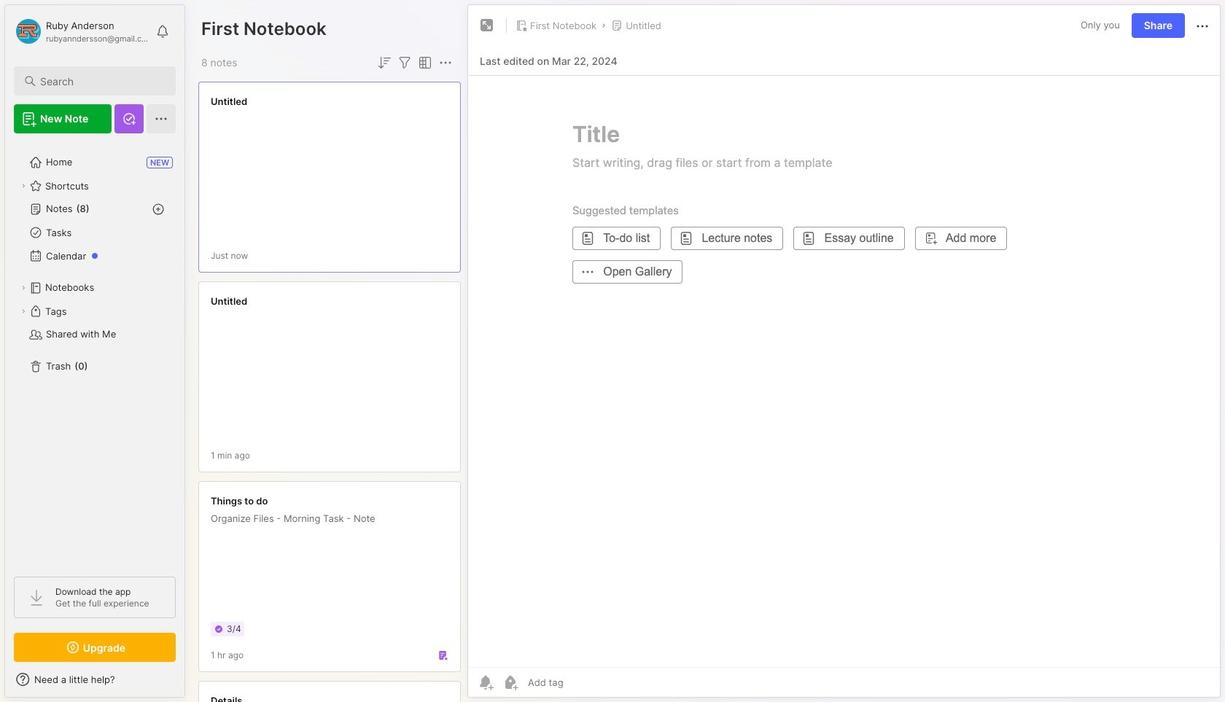 Task type: vqa. For each thing, say whether or not it's contained in the screenshot.
Expand Tags icon
yes



Task type: locate. For each thing, give the bounding box(es) containing it.
more actions image for more actions field inside the note window element
[[1194, 17, 1211, 35]]

1 vertical spatial more actions field
[[437, 54, 454, 71]]

0 horizontal spatial more actions field
[[437, 54, 454, 71]]

main element
[[0, 0, 190, 702]]

add filters image
[[396, 54, 413, 71]]

Search text field
[[40, 74, 163, 88]]

0 horizontal spatial more actions image
[[437, 54, 454, 71]]

tree
[[5, 142, 185, 564]]

Sort options field
[[376, 54, 393, 71]]

None search field
[[40, 72, 163, 90]]

more actions image
[[1194, 17, 1211, 35], [437, 54, 454, 71]]

expand notebooks image
[[19, 284, 28, 292]]

1 horizontal spatial more actions field
[[1194, 16, 1211, 35]]

WHAT'S NEW field
[[5, 668, 185, 691]]

none search field inside main element
[[40, 72, 163, 90]]

More actions field
[[1194, 16, 1211, 35], [437, 54, 454, 71]]

0 vertical spatial more actions field
[[1194, 16, 1211, 35]]

0 vertical spatial more actions image
[[1194, 17, 1211, 35]]

click to collapse image
[[184, 675, 195, 693]]

1 vertical spatial more actions image
[[437, 54, 454, 71]]

1 horizontal spatial more actions image
[[1194, 17, 1211, 35]]



Task type: describe. For each thing, give the bounding box(es) containing it.
more actions field inside note window element
[[1194, 16, 1211, 35]]

Add tag field
[[527, 676, 637, 689]]

tree inside main element
[[5, 142, 185, 564]]

Note Editor text field
[[468, 75, 1220, 667]]

View options field
[[413, 54, 434, 71]]

Add filters field
[[396, 54, 413, 71]]

add tag image
[[502, 674, 519, 691]]

Account field
[[14, 17, 149, 46]]

note window element
[[467, 4, 1221, 702]]

add a reminder image
[[477, 674, 494, 691]]

expand note image
[[478, 17, 496, 34]]

expand tags image
[[19, 307, 28, 316]]

more actions image for left more actions field
[[437, 54, 454, 71]]



